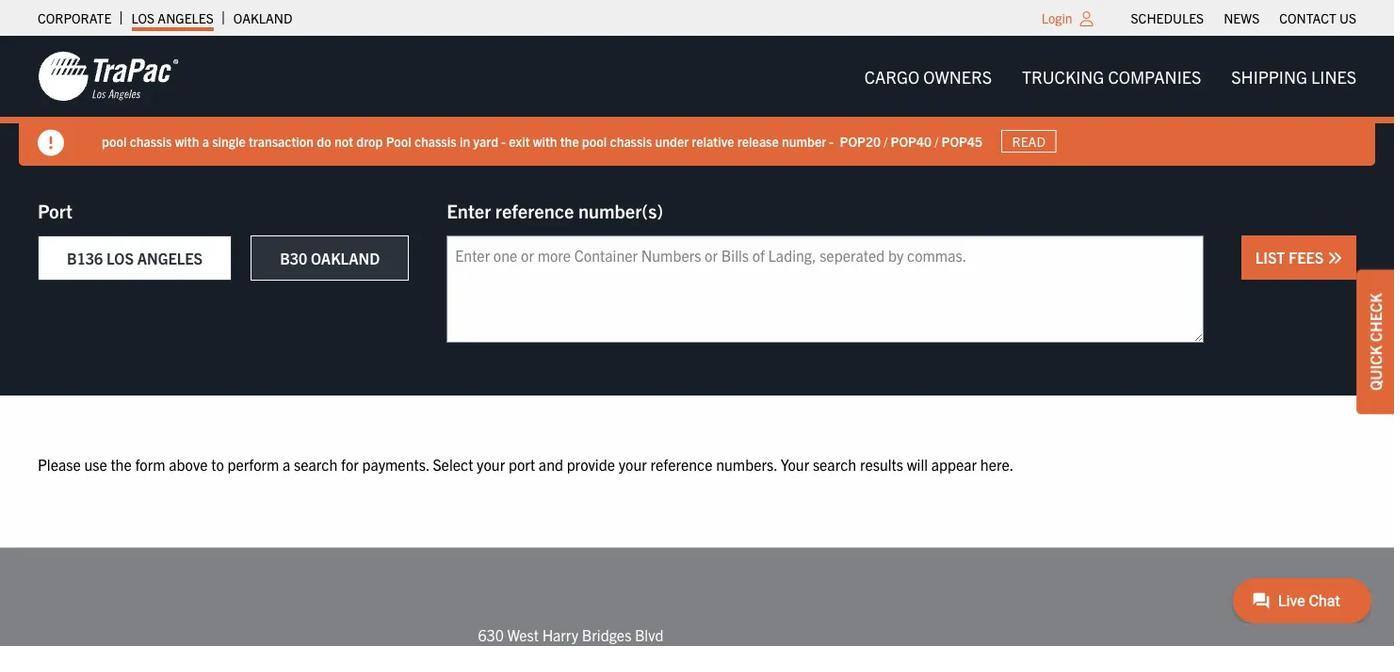 Task type: describe. For each thing, give the bounding box(es) containing it.
1 horizontal spatial oakland
[[311, 249, 380, 268]]

cargo
[[865, 65, 920, 87]]

not
[[334, 132, 353, 149]]

3 chassis from the left
[[610, 132, 652, 149]]

1 horizontal spatial a
[[283, 455, 291, 473]]

shipping lines link
[[1217, 57, 1372, 95]]

contact us link
[[1280, 5, 1357, 31]]

news link
[[1224, 5, 1260, 31]]

1 pool from the left
[[102, 132, 127, 149]]

provide
[[567, 455, 615, 473]]

0 horizontal spatial reference
[[495, 198, 574, 222]]

630 west harry bridges blvd footer
[[0, 548, 1394, 646]]

oakland link
[[233, 5, 292, 31]]

list fees
[[1256, 248, 1327, 267]]

login link
[[1042, 9, 1073, 26]]

bridges
[[582, 626, 632, 644]]

port
[[38, 198, 73, 222]]

please
[[38, 455, 81, 473]]

read link
[[1002, 130, 1056, 153]]

los angeles link
[[131, 5, 214, 31]]

number
[[782, 132, 826, 149]]

blvd
[[635, 626, 664, 644]]

cargo owners link
[[849, 57, 1007, 95]]

your
[[781, 455, 809, 473]]

trucking companies
[[1022, 65, 1201, 87]]

contact
[[1280, 9, 1337, 26]]

schedules link
[[1131, 5, 1204, 31]]

yard
[[473, 132, 498, 149]]

los angeles
[[131, 9, 214, 26]]

above
[[169, 455, 208, 473]]

payments.
[[362, 455, 429, 473]]

numbers.
[[716, 455, 777, 473]]

here.
[[981, 455, 1014, 473]]

2 search from the left
[[813, 455, 857, 473]]

login
[[1042, 9, 1073, 26]]

list
[[1256, 248, 1285, 267]]

menu bar containing schedules
[[1121, 5, 1367, 31]]

trucking
[[1022, 65, 1104, 87]]

list fees button
[[1242, 236, 1357, 280]]

los angeles image
[[38, 50, 179, 103]]

perform
[[227, 455, 279, 473]]

corporate
[[38, 9, 112, 26]]

schedules
[[1131, 9, 1204, 26]]

b136
[[67, 249, 103, 268]]

owners
[[924, 65, 992, 87]]

drop
[[356, 132, 383, 149]]

quick
[[1366, 346, 1385, 391]]

1 vertical spatial angeles
[[137, 249, 203, 268]]

contact us
[[1280, 9, 1357, 26]]

exit
[[509, 132, 530, 149]]

in
[[460, 132, 470, 149]]

pop40
[[891, 132, 932, 149]]

companies
[[1108, 65, 1201, 87]]

will
[[907, 455, 928, 473]]

check
[[1366, 293, 1385, 342]]

west
[[507, 626, 539, 644]]

solid image inside list fees button
[[1327, 251, 1343, 266]]

relative
[[692, 132, 734, 149]]



Task type: locate. For each thing, give the bounding box(es) containing it.
/
[[884, 132, 888, 149], [935, 132, 939, 149]]

for
[[341, 455, 359, 473]]

banner
[[0, 36, 1394, 166]]

angeles right b136 at the left top of the page
[[137, 249, 203, 268]]

appear
[[931, 455, 977, 473]]

solid image up port
[[38, 130, 64, 156]]

1 / from the left
[[884, 132, 888, 149]]

and
[[539, 455, 563, 473]]

banner containing cargo owners
[[0, 36, 1394, 166]]

menu bar
[[1121, 5, 1367, 31], [849, 57, 1372, 95]]

0 horizontal spatial with
[[175, 132, 199, 149]]

harry
[[542, 626, 578, 644]]

2 / from the left
[[935, 132, 939, 149]]

0 vertical spatial the
[[560, 132, 579, 149]]

- right number
[[829, 132, 834, 149]]

pop45
[[942, 132, 983, 149]]

light image
[[1080, 11, 1093, 26]]

search right your
[[813, 455, 857, 473]]

number(s)
[[578, 198, 663, 222]]

the right exit
[[560, 132, 579, 149]]

your right provide
[[619, 455, 647, 473]]

b30 oakland
[[280, 249, 380, 268]]

1 horizontal spatial search
[[813, 455, 857, 473]]

with left single
[[175, 132, 199, 149]]

menu bar up shipping
[[1121, 5, 1367, 31]]

0 vertical spatial menu bar
[[1121, 5, 1367, 31]]

2 horizontal spatial chassis
[[610, 132, 652, 149]]

0 horizontal spatial pool
[[102, 132, 127, 149]]

menu bar down light image
[[849, 57, 1372, 95]]

2 your from the left
[[619, 455, 647, 473]]

a right perform
[[283, 455, 291, 473]]

0 horizontal spatial the
[[111, 455, 132, 473]]

oakland right b30
[[311, 249, 380, 268]]

los
[[131, 9, 155, 26], [106, 249, 134, 268]]

port
[[509, 455, 535, 473]]

0 horizontal spatial a
[[202, 132, 209, 149]]

1 horizontal spatial the
[[560, 132, 579, 149]]

0 vertical spatial a
[[202, 132, 209, 149]]

pop20
[[840, 132, 881, 149]]

pool
[[102, 132, 127, 149], [582, 132, 607, 149]]

0 horizontal spatial your
[[477, 455, 505, 473]]

1 vertical spatial a
[[283, 455, 291, 473]]

release
[[737, 132, 779, 149]]

/ right pop20
[[884, 132, 888, 149]]

1 horizontal spatial reference
[[650, 455, 713, 473]]

1 vertical spatial los
[[106, 249, 134, 268]]

0 horizontal spatial chassis
[[130, 132, 172, 149]]

0 horizontal spatial search
[[294, 455, 338, 473]]

0 vertical spatial reference
[[495, 198, 574, 222]]

pool up number(s) on the top left
[[582, 132, 607, 149]]

0 vertical spatial oakland
[[233, 9, 292, 26]]

-
[[501, 132, 506, 149], [829, 132, 834, 149]]

search
[[294, 455, 338, 473], [813, 455, 857, 473]]

to
[[211, 455, 224, 473]]

under
[[655, 132, 689, 149]]

a inside banner
[[202, 132, 209, 149]]

1 vertical spatial oakland
[[311, 249, 380, 268]]

do
[[317, 132, 331, 149]]

news
[[1224, 9, 1260, 26]]

630 west harry bridges blvd
[[478, 626, 664, 644]]

1 chassis from the left
[[130, 132, 172, 149]]

los right b136 at the left top of the page
[[106, 249, 134, 268]]

1 horizontal spatial chassis
[[414, 132, 457, 149]]

angeles
[[158, 9, 214, 26], [137, 249, 203, 268]]

quick check link
[[1357, 270, 1394, 414]]

2 with from the left
[[533, 132, 557, 149]]

shipping
[[1232, 65, 1308, 87]]

the right use
[[111, 455, 132, 473]]

2 - from the left
[[829, 132, 834, 149]]

lines
[[1311, 65, 1357, 87]]

1 vertical spatial reference
[[650, 455, 713, 473]]

1 your from the left
[[477, 455, 505, 473]]

reference right enter
[[495, 198, 574, 222]]

solid image right fees
[[1327, 251, 1343, 266]]

reference
[[495, 198, 574, 222], [650, 455, 713, 473]]

0 horizontal spatial solid image
[[38, 130, 64, 156]]

enter reference number(s)
[[447, 198, 663, 222]]

select
[[433, 455, 473, 473]]

b136 los angeles
[[67, 249, 203, 268]]

a
[[202, 132, 209, 149], [283, 455, 291, 473]]

1 with from the left
[[175, 132, 199, 149]]

oakland
[[233, 9, 292, 26], [311, 249, 380, 268]]

read
[[1012, 133, 1046, 150]]

- left exit
[[501, 132, 506, 149]]

corporate link
[[38, 5, 112, 31]]

1 vertical spatial the
[[111, 455, 132, 473]]

us
[[1340, 9, 1357, 26]]

1 - from the left
[[501, 132, 506, 149]]

chassis
[[130, 132, 172, 149], [414, 132, 457, 149], [610, 132, 652, 149]]

pool down los angeles image
[[102, 132, 127, 149]]

form
[[135, 455, 165, 473]]

use
[[84, 455, 107, 473]]

2 pool from the left
[[582, 132, 607, 149]]

transaction
[[249, 132, 314, 149]]

los up los angeles image
[[131, 9, 155, 26]]

1 horizontal spatial pool
[[582, 132, 607, 149]]

2 chassis from the left
[[414, 132, 457, 149]]

0 horizontal spatial /
[[884, 132, 888, 149]]

1 horizontal spatial your
[[619, 455, 647, 473]]

your
[[477, 455, 505, 473], [619, 455, 647, 473]]

1 horizontal spatial -
[[829, 132, 834, 149]]

angeles left oakland link
[[158, 9, 214, 26]]

/ left pop45 at top
[[935, 132, 939, 149]]

search left for
[[294, 455, 338, 473]]

enter
[[447, 198, 491, 222]]

1 vertical spatial solid image
[[1327, 251, 1343, 266]]

with right exit
[[533, 132, 557, 149]]

trucking companies link
[[1007, 57, 1217, 95]]

solid image
[[38, 130, 64, 156], [1327, 251, 1343, 266]]

b30
[[280, 249, 307, 268]]

630
[[478, 626, 504, 644]]

the
[[560, 132, 579, 149], [111, 455, 132, 473]]

0 vertical spatial los
[[131, 9, 155, 26]]

single
[[212, 132, 246, 149]]

quick check
[[1366, 293, 1385, 391]]

shipping lines
[[1232, 65, 1357, 87]]

0 horizontal spatial oakland
[[233, 9, 292, 26]]

chassis left under
[[610, 132, 652, 149]]

1 horizontal spatial /
[[935, 132, 939, 149]]

oakland right los angeles
[[233, 9, 292, 26]]

1 search from the left
[[294, 455, 338, 473]]

Enter reference number(s) text field
[[447, 236, 1204, 343]]

fees
[[1289, 248, 1324, 267]]

cargo owners
[[865, 65, 992, 87]]

1 horizontal spatial solid image
[[1327, 251, 1343, 266]]

pool
[[386, 132, 411, 149]]

menu bar containing cargo owners
[[849, 57, 1372, 95]]

pool chassis with a single transaction  do not drop pool chassis in yard -  exit with the pool chassis under relative release number -  pop20 / pop40 / pop45
[[102, 132, 983, 149]]

with
[[175, 132, 199, 149], [533, 132, 557, 149]]

1 horizontal spatial with
[[533, 132, 557, 149]]

results
[[860, 455, 903, 473]]

0 horizontal spatial -
[[501, 132, 506, 149]]

your left the "port"
[[477, 455, 505, 473]]

chassis down los angeles image
[[130, 132, 172, 149]]

reference left numbers.
[[650, 455, 713, 473]]

1 vertical spatial menu bar
[[849, 57, 1372, 95]]

0 vertical spatial angeles
[[158, 9, 214, 26]]

0 vertical spatial solid image
[[38, 130, 64, 156]]

please use the form above to perform a search for payments. select your port and provide your reference numbers. your search results will appear here.
[[38, 455, 1014, 473]]

a left single
[[202, 132, 209, 149]]

menu bar inside banner
[[849, 57, 1372, 95]]

chassis left in
[[414, 132, 457, 149]]



Task type: vqa. For each thing, say whether or not it's contained in the screenshot.
7
no



